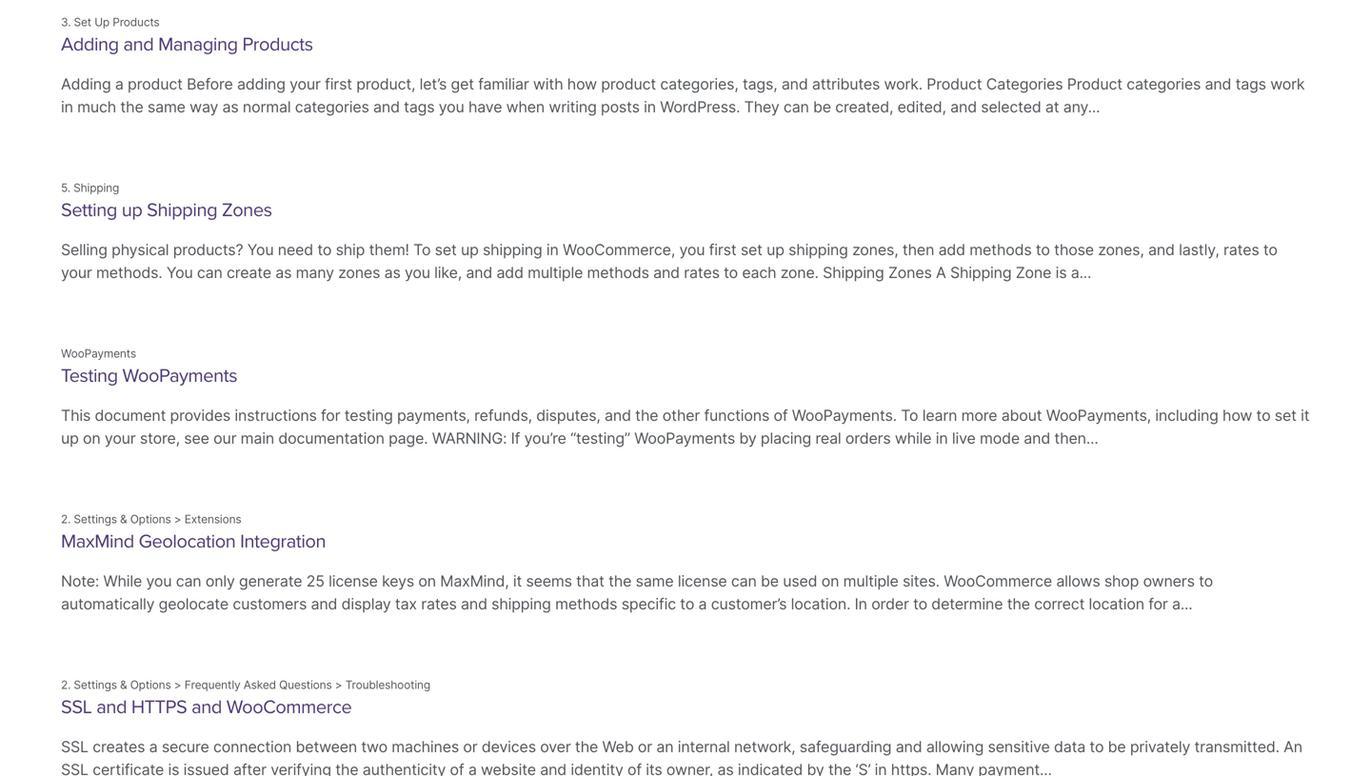 Task type: describe. For each thing, give the bounding box(es) containing it.
you left like,
[[405, 263, 431, 282]]

https
[[131, 696, 187, 719]]

sites.
[[903, 572, 940, 591]]

mode
[[980, 429, 1020, 448]]

and down frequently
[[192, 696, 222, 719]]

main
[[241, 429, 274, 448]]

> right questions
[[335, 678, 343, 692]]

real
[[816, 429, 842, 448]]

selling physical products? you need to ship them! to set up shipping in woocommerce, you first set up shipping zones, then add methods to those zones, and lastly, rates to your methods. you can create as many zones as you like, and add multiple methods and rates to each zone. shipping zones a shipping zone is a...
[[61, 241, 1278, 282]]

troubleshooting
[[346, 678, 431, 692]]

1 license from the left
[[329, 572, 378, 591]]

wordpress.
[[660, 98, 741, 116]]

allowing
[[927, 738, 984, 756]]

when
[[507, 98, 545, 116]]

disputes,
[[537, 406, 601, 425]]

internal
[[678, 738, 730, 756]]

provides
[[170, 406, 231, 425]]

first inside 'adding a product before adding your first product, let's get familiar with how product categories, tags, and attributes work. product categories product categories and tags work in much the same way as normal categories and tags you have when writing posts in wordpress. they can be created, edited, and selected at any...'
[[325, 75, 352, 93]]

and up "testing"
[[605, 406, 632, 425]]

3. set up products adding and managing products
[[61, 15, 313, 56]]

document
[[95, 406, 166, 425]]

and right tags,
[[782, 75, 809, 93]]

adding inside the 3. set up products adding and managing products
[[61, 33, 119, 56]]

any...
[[1064, 98, 1101, 116]]

can up geolocate
[[176, 572, 202, 591]]

can up customer's
[[732, 572, 757, 591]]

1 zones, from the left
[[853, 241, 899, 259]]

work.
[[885, 75, 923, 93]]

the inside 'this document provides instructions for testing payments, refunds, disputes, and the other functions of woopayments. to learn more about woopayments, including how to set it up on your store, see our main documentation page. warning: if you're "testing" woopayments by placing real orders while in live mode and then...'
[[636, 406, 659, 425]]

selling
[[61, 241, 107, 259]]

ship
[[336, 241, 365, 259]]

1 vertical spatial methods
[[587, 263, 650, 282]]

1 vertical spatial tags
[[404, 98, 435, 116]]

asked
[[244, 678, 276, 692]]

shipping up setting
[[73, 181, 119, 195]]

many
[[936, 761, 975, 777]]

before
[[187, 75, 233, 93]]

methods inside note: while you can only generate 25 license keys on maxmind, it seems that the same license can be used on multiple sites. woocommerce allows shop owners to automatically geolocate customers and display tax rates and shipping methods specific to a customer's location. in order to determine the correct location for a...
[[556, 595, 618, 614]]

is inside "ssl creates a secure connection between two machines or devices over the web or an internal network, safeguarding and allowing sensitive data to be privately transmitted. an ssl certificate is issued after verifying the authenticity of a website and identity of its owner, as indicated by the 's' in https. many payment..."
[[168, 761, 179, 777]]

extensions
[[185, 513, 242, 526]]

managing
[[158, 33, 238, 56]]

only
[[206, 572, 235, 591]]

create
[[227, 263, 272, 282]]

note: while you can only generate 25 license keys on maxmind, it seems that the same license can be used on multiple sites. woocommerce allows shop owners to automatically geolocate customers and display tax rates and shipping methods specific to a customer's location. in order to determine the correct location for a...
[[61, 572, 1214, 614]]

and right like,
[[466, 263, 493, 282]]

learn
[[923, 406, 958, 425]]

safeguarding
[[800, 738, 892, 756]]

1 product from the left
[[927, 75, 983, 93]]

product,
[[357, 75, 416, 93]]

2 ssl from the top
[[61, 738, 88, 756]]

1 horizontal spatial of
[[628, 761, 642, 777]]

to right lastly,
[[1264, 241, 1278, 259]]

2 horizontal spatial on
[[822, 572, 840, 591]]

woocommerce inside note: while you can only generate 25 license keys on maxmind, it seems that the same license can be used on multiple sites. woocommerce allows shop owners to automatically geolocate customers and display tax rates and shipping methods specific to a customer's location. in order to determine the correct location for a...
[[944, 572, 1053, 591]]

after
[[233, 761, 267, 777]]

2. settings & options > extensions maxmind geolocation integration
[[61, 513, 326, 553]]

's'
[[856, 761, 871, 777]]

same inside note: while you can only generate 25 license keys on maxmind, it seems that the same license can be used on multiple sites. woocommerce allows shop owners to automatically geolocate customers and display tax rates and shipping methods specific to a customer's location. in order to determine the correct location for a...
[[636, 572, 674, 591]]

categories,
[[661, 75, 739, 93]]

3 ssl from the top
[[61, 761, 88, 777]]

this document provides instructions for testing payments, refunds, disputes, and the other functions of woopayments. to learn more about woopayments, including how to set it up on your store, see our main documentation page. warning: if you're "testing" woopayments by placing real orders while in live mode and then...
[[61, 406, 1310, 448]]

keys
[[382, 572, 415, 591]]

of inside 'this document provides instructions for testing payments, refunds, disputes, and the other functions of woopayments. to learn more about woopayments, including how to set it up on your store, see our main documentation page. warning: if you're "testing" woopayments by placing real orders while in live mode and then...'
[[774, 406, 788, 425]]

on inside 'this document provides instructions for testing payments, refunds, disputes, and the other functions of woopayments. to learn more about woopayments, including how to set it up on your store, see our main documentation page. warning: if you're "testing" woopayments by placing real orders while in live mode and then...'
[[83, 429, 101, 448]]

in left much
[[61, 98, 73, 116]]

correct
[[1035, 595, 1085, 614]]

0 vertical spatial methods
[[970, 241, 1032, 259]]

more
[[962, 406, 998, 425]]

you're
[[525, 429, 567, 448]]

first inside selling physical products? you need to ship them! to set up shipping in woocommerce, you first set up shipping zones, then add methods to those zones, and lastly, rates to your methods. you can create as many zones as you like, and add multiple methods and rates to each zone. shipping zones a shipping zone is a...
[[709, 241, 737, 259]]

the inside 'adding a product before adding your first product, let's get familiar with how product categories, tags, and attributes work. product categories product categories and tags work in much the same way as normal categories and tags you have when writing posts in wordpress. they can be created, edited, and selected at any...'
[[120, 98, 143, 116]]

selected at
[[982, 98, 1060, 116]]

as inside "ssl creates a secure connection between two machines or devices over the web or an internal network, safeguarding and allowing sensitive data to be privately transmitted. an ssl certificate is issued after verifying the authenticity of a website and identity of its owner, as indicated by the 's' in https. many payment..."
[[718, 761, 734, 777]]

documentation
[[279, 429, 385, 448]]

is inside selling physical products? you need to ship them! to set up shipping in woocommerce, you first set up shipping zones, then add methods to those zones, and lastly, rates to your methods. you can create as many zones as you like, and add multiple methods and rates to each zone. shipping zones a shipping zone is a...
[[1056, 263, 1067, 282]]

2 zones, from the left
[[1099, 241, 1145, 259]]

up inside 'this document provides instructions for testing payments, refunds, disputes, and the other functions of woopayments. to learn more about woopayments, including how to set it up on your store, see our main documentation page. warning: if you're "testing" woopayments by placing real orders while in live mode and then...'
[[61, 429, 79, 448]]

categories
[[987, 75, 1064, 93]]

physical
[[112, 241, 169, 259]]

0 vertical spatial tags
[[1236, 75, 1267, 93]]

data
[[1055, 738, 1086, 756]]

an
[[1284, 738, 1303, 756]]

it inside 'this document provides instructions for testing payments, refunds, disputes, and the other functions of woopayments. to learn more about woopayments, including how to set it up on your store, see our main documentation page. warning: if you're "testing" woopayments by placing real orders while in live mode and then...'
[[1302, 406, 1310, 425]]

to inside 'this document provides instructions for testing payments, refunds, disputes, and the other functions of woopayments. to learn more about woopayments, including how to set it up on your store, see our main documentation page. warning: if you're "testing" woopayments by placing real orders while in live mode and then...'
[[1257, 406, 1271, 425]]

familiar with
[[478, 75, 564, 93]]

up
[[95, 15, 110, 29]]

a left secure
[[149, 738, 158, 756]]

let's
[[420, 75, 447, 93]]

network,
[[735, 738, 796, 756]]

adding your
[[237, 75, 321, 93]]

location.
[[791, 595, 851, 614]]

the left correct
[[1008, 595, 1031, 614]]

shipping right a
[[951, 263, 1012, 282]]

payment...
[[979, 761, 1053, 777]]

0 horizontal spatial products
[[113, 15, 160, 29]]

warning:
[[432, 429, 507, 448]]

the right that on the bottom
[[609, 572, 632, 591]]

and right edited,
[[951, 98, 978, 116]]

0 vertical spatial woopayments
[[61, 347, 136, 361]]

and up 'https.'
[[896, 738, 923, 756]]

a left website
[[469, 761, 477, 777]]

owners
[[1144, 572, 1195, 591]]

display
[[342, 595, 391, 614]]

location
[[1090, 595, 1145, 614]]

0 horizontal spatial add
[[497, 263, 524, 282]]

as down them!
[[385, 263, 401, 282]]

shipping up products?
[[147, 199, 217, 221]]

to right specific in the bottom left of the page
[[681, 595, 695, 614]]

if
[[511, 429, 520, 448]]

you right woocommerce,
[[680, 241, 705, 259]]

generate
[[239, 572, 302, 591]]

settings for ssl and https and woocommerce
[[74, 678, 117, 692]]

woopayments,
[[1047, 406, 1152, 425]]

you inside note: while you can only generate 25 license keys on maxmind, it seems that the same license can be used on multiple sites. woocommerce allows shop owners to automatically geolocate customers and display tax rates and shipping methods specific to a customer's location. in order to determine the correct location for a...
[[146, 572, 172, 591]]

issued
[[184, 761, 229, 777]]

multiple inside selling physical products? you need to ship them! to set up shipping in woocommerce, you first set up shipping zones, then add methods to those zones, and lastly, rates to your methods. you can create as many zones as you like, and add multiple methods and rates to each zone. shipping zones a shipping zone is a...
[[528, 263, 583, 282]]

a inside 'adding a product before adding your first product, let's get familiar with how product categories, tags, and attributes work. product categories product categories and tags work in much the same way as normal categories and tags you have when writing posts in wordpress. they can be created, edited, and selected at any...'
[[115, 75, 124, 93]]

identity
[[571, 761, 624, 777]]

to down sites.
[[914, 595, 928, 614]]

shipping right zone. in the top of the page
[[823, 263, 885, 282]]

then...
[[1055, 429, 1099, 448]]

web
[[603, 738, 634, 756]]

woocommerce inside 2. settings & options > frequently asked questions > troubleshooting ssl and https and woocommerce
[[226, 696, 352, 719]]

can inside selling physical products? you need to ship them! to set up shipping in woocommerce, you first set up shipping zones, then add methods to those zones, and lastly, rates to your methods. you can create as many zones as you like, and add multiple methods and rates to each zone. shipping zones a shipping zone is a...
[[197, 263, 223, 282]]

edited,
[[898, 98, 947, 116]]

testing
[[345, 406, 393, 425]]

many
[[296, 263, 334, 282]]

machines
[[392, 738, 459, 756]]

lastly,
[[1180, 241, 1220, 259]]

connection
[[213, 738, 292, 756]]

and down product,
[[374, 98, 400, 116]]

customers
[[233, 595, 307, 614]]

set inside 'this document provides instructions for testing payments, refunds, disputes, and the other functions of woopayments. to learn more about woopayments, including how to set it up on your store, see our main documentation page. warning: if you're "testing" woopayments by placing real orders while in live mode and then...'
[[1276, 406, 1297, 425]]

5. shipping setting up shipping zones
[[61, 181, 272, 221]]

and inside the 3. set up products adding and managing products
[[123, 33, 154, 56]]

an
[[657, 738, 674, 756]]

maxmind,
[[440, 572, 509, 591]]

created,
[[836, 98, 894, 116]]

in right posts at the top left of page
[[644, 98, 656, 116]]

be inside note: while you can only generate 25 license keys on maxmind, it seems that the same license can be used on multiple sites. woocommerce allows shop owners to automatically geolocate customers and display tax rates and shipping methods specific to a customer's location. in order to determine the correct location for a...
[[761, 572, 779, 591]]

products?
[[173, 241, 243, 259]]

allows
[[1057, 572, 1101, 591]]

frequently
[[185, 678, 241, 692]]

orders
[[846, 429, 891, 448]]

between
[[296, 738, 357, 756]]

automatically
[[61, 595, 155, 614]]



Task type: locate. For each thing, give the bounding box(es) containing it.
up inside 5. shipping setting up shipping zones
[[122, 199, 142, 221]]

note:
[[61, 572, 99, 591]]

0 vertical spatial same
[[148, 98, 186, 116]]

maxmind
[[61, 530, 134, 553]]

1 horizontal spatial product
[[1068, 75, 1123, 93]]

1 horizontal spatial is
[[1056, 263, 1067, 282]]

1 vertical spatial woocommerce
[[226, 696, 352, 719]]

up
[[122, 199, 142, 221], [461, 241, 479, 259], [767, 241, 785, 259], [61, 429, 79, 448]]

a... inside note: while you can only generate 25 license keys on maxmind, it seems that the same license can be used on multiple sites. woocommerce allows shop owners to automatically geolocate customers and display tax rates and shipping methods specific to a customer's location. in order to determine the correct location for a...
[[1173, 595, 1193, 614]]

while
[[103, 572, 142, 591]]

in inside 'this document provides instructions for testing payments, refunds, disputes, and the other functions of woopayments. to learn more about woopayments, including how to set it up on your store, see our main documentation page. warning: if you're "testing" woopayments by placing real orders while in live mode and then...'
[[936, 429, 949, 448]]

have
[[469, 98, 502, 116]]

can inside 'adding a product before adding your first product, let's get familiar with how product categories, tags, and attributes work. product categories product categories and tags work in much the same way as normal categories and tags you have when writing posts in wordpress. they can be created, edited, and selected at any...'
[[784, 98, 810, 116]]

zones up products?
[[222, 199, 272, 221]]

and right 'categories'
[[1206, 75, 1232, 93]]

1 or from the left
[[463, 738, 478, 756]]

0 vertical spatial multiple
[[528, 263, 583, 282]]

0 vertical spatial add
[[939, 241, 966, 259]]

multiple
[[528, 263, 583, 282], [844, 572, 899, 591]]

1 vertical spatial be
[[761, 572, 779, 591]]

woopayments testing woopayments
[[61, 347, 237, 387]]

2 product from the left
[[1068, 75, 1123, 93]]

authenticity
[[363, 761, 446, 777]]

add
[[939, 241, 966, 259], [497, 263, 524, 282]]

or
[[463, 738, 478, 756], [638, 738, 653, 756]]

on up location.
[[822, 572, 840, 591]]

2. inside 2. settings & options > extensions maxmind geolocation integration
[[61, 513, 71, 526]]

0 horizontal spatial set
[[435, 241, 457, 259]]

> up geolocation
[[174, 513, 182, 526]]

a... down those
[[1072, 263, 1092, 282]]

> for maxmind
[[174, 513, 182, 526]]

same up specific in the bottom left of the page
[[636, 572, 674, 591]]

categories
[[1127, 75, 1202, 93]]

and down woocommerce,
[[654, 263, 680, 282]]

1 vertical spatial first
[[709, 241, 737, 259]]

customer's
[[711, 595, 787, 614]]

1 vertical spatial for
[[1149, 595, 1169, 614]]

1 settings from the top
[[74, 513, 117, 526]]

2 vertical spatial woopayments
[[635, 429, 736, 448]]

0 horizontal spatial to
[[414, 241, 431, 259]]

settings for maxmind geolocation integration
[[74, 513, 117, 526]]

by inside "ssl creates a secure connection between two machines or devices over the web or an internal network, safeguarding and allowing sensitive data to be privately transmitted. an ssl certificate is issued after verifying the authenticity of a website and identity of its owner, as indicated by the 's' in https. many payment..."
[[807, 761, 825, 777]]

zones, right those
[[1099, 241, 1145, 259]]

tags
[[1236, 75, 1267, 93], [404, 98, 435, 116]]

your inside 'this document provides instructions for testing payments, refunds, disputes, and the other functions of woopayments. to learn more about woopayments, including how to set it up on your store, see our main documentation page. warning: if you're "testing" woopayments by placing real orders while in live mode and then...'
[[105, 429, 136, 448]]

1 vertical spatial by
[[807, 761, 825, 777]]

to right owners
[[1200, 572, 1214, 591]]

0 vertical spatial rates
[[1224, 241, 1260, 259]]

multiple down woocommerce,
[[528, 263, 583, 282]]

& for ssl and https and woocommerce
[[120, 678, 127, 692]]

order
[[872, 595, 910, 614]]

1 vertical spatial add
[[497, 263, 524, 282]]

1 horizontal spatial how
[[1223, 406, 1253, 425]]

2 horizontal spatial be
[[1109, 738, 1127, 756]]

each
[[743, 263, 777, 282]]

& for maxmind geolocation integration
[[120, 513, 127, 526]]

shipping inside note: while you can only generate 25 license keys on maxmind, it seems that the same license can be used on multiple sites. woocommerce allows shop owners to automatically geolocate customers and display tax rates and shipping methods specific to a customer's location. in order to determine the correct location for a...
[[492, 595, 551, 614]]

and up creates
[[96, 696, 127, 719]]

1 horizontal spatial zones,
[[1099, 241, 1145, 259]]

rates right lastly,
[[1224, 241, 1260, 259]]

they
[[745, 98, 780, 116]]

1 horizontal spatial products
[[242, 33, 313, 56]]

on down this
[[83, 429, 101, 448]]

posts
[[601, 98, 640, 116]]

0 horizontal spatial how
[[568, 75, 597, 93]]

2 options from the top
[[130, 678, 171, 692]]

integration
[[240, 530, 326, 553]]

0 vertical spatial by
[[740, 429, 757, 448]]

ssl creates a secure connection between two machines or devices over the web or an internal network, safeguarding and allowing sensitive data to be privately transmitted. an ssl certificate is issued after verifying the authenticity of a website and identity of its owner, as indicated by the 's' in https. many payment...
[[61, 738, 1303, 777]]

by inside 'this document provides instructions for testing payments, refunds, disputes, and the other functions of woopayments. to learn more about woopayments, including how to set it up on your store, see our main documentation page. warning: if you're "testing" woopayments by placing real orders while in live mode and then...'
[[740, 429, 757, 448]]

those
[[1055, 241, 1095, 259]]

settings up "maxmind"
[[74, 513, 117, 526]]

a inside note: while you can only generate 25 license keys on maxmind, it seems that the same license can be used on multiple sites. woocommerce allows shop owners to automatically geolocate customers and display tax rates and shipping methods specific to a customer's location. in order to determine the correct location for a...
[[699, 595, 707, 614]]

setting
[[61, 199, 117, 221]]

0 horizontal spatial of
[[450, 761, 464, 777]]

1 horizontal spatial you
[[247, 241, 274, 259]]

2 & from the top
[[120, 678, 127, 692]]

1 horizontal spatial zones
[[889, 263, 932, 282]]

your down document
[[105, 429, 136, 448]]

a... down owners
[[1173, 595, 1193, 614]]

woopayments inside 'this document provides instructions for testing payments, refunds, disputes, and the other functions of woopayments. to learn more about woopayments, including how to set it up on your store, see our main documentation page. warning: if you're "testing" woopayments by placing real orders while in live mode and then...'
[[635, 429, 736, 448]]

by down 'safeguarding'
[[807, 761, 825, 777]]

tags,
[[743, 75, 778, 93]]

while
[[896, 429, 932, 448]]

and down 25
[[311, 595, 338, 614]]

1 vertical spatial adding
[[61, 75, 111, 93]]

adding inside 'adding a product before adding your first product, let's get familiar with how product categories, tags, and attributes work. product categories product categories and tags work in much the same way as normal categories and tags you have when writing posts in wordpress. they can be created, edited, and selected at any...'
[[61, 75, 111, 93]]

rates
[[1224, 241, 1260, 259], [684, 263, 720, 282], [421, 595, 457, 614]]

tax
[[395, 595, 417, 614]]

https.
[[892, 761, 932, 777]]

or left devices
[[463, 738, 478, 756]]

products up adding your
[[242, 33, 313, 56]]

transmitted.
[[1195, 738, 1280, 756]]

zones inside 5. shipping setting up shipping zones
[[222, 199, 272, 221]]

0 horizontal spatial multiple
[[528, 263, 583, 282]]

settings up creates
[[74, 678, 117, 692]]

2 adding from the top
[[61, 75, 111, 93]]

0 horizontal spatial for
[[321, 406, 341, 425]]

0 horizontal spatial be
[[761, 572, 779, 591]]

and down 'about'
[[1025, 429, 1051, 448]]

1 horizontal spatial first
[[709, 241, 737, 259]]

of up placing
[[774, 406, 788, 425]]

and
[[123, 33, 154, 56], [782, 75, 809, 93], [1206, 75, 1232, 93], [374, 98, 400, 116], [951, 98, 978, 116], [1149, 241, 1176, 259], [466, 263, 493, 282], [654, 263, 680, 282], [605, 406, 632, 425], [1025, 429, 1051, 448], [311, 595, 338, 614], [461, 595, 488, 614], [96, 696, 127, 719], [192, 696, 222, 719], [896, 738, 923, 756], [540, 761, 567, 777]]

options for maxmind
[[130, 513, 171, 526]]

0 vertical spatial woocommerce
[[944, 572, 1053, 591]]

0 vertical spatial first
[[325, 75, 352, 93]]

0 vertical spatial you
[[247, 241, 274, 259]]

1 vertical spatial products
[[242, 33, 313, 56]]

product left "before"
[[128, 75, 183, 93]]

zones down then
[[889, 263, 932, 282]]

ssl inside 2. settings & options > frequently asked questions > troubleshooting ssl and https and woocommerce
[[61, 696, 92, 719]]

settings inside 2. settings & options > frequently asked questions > troubleshooting ssl and https and woocommerce
[[74, 678, 117, 692]]

in inside "ssl creates a secure connection between two machines or devices over the web or an internal network, safeguarding and allowing sensitive data to be privately transmitted. an ssl certificate is issued after verifying the authenticity of a website and identity of its owner, as indicated by the 's' in https. many payment..."
[[875, 761, 887, 777]]

ssl left creates
[[61, 738, 88, 756]]

1 vertical spatial 2.
[[61, 678, 71, 692]]

1 vertical spatial it
[[513, 572, 522, 591]]

woocommerce
[[944, 572, 1053, 591], [226, 696, 352, 719]]

1 & from the top
[[120, 513, 127, 526]]

to right including
[[1257, 406, 1271, 425]]

in
[[855, 595, 868, 614]]

1 vertical spatial is
[[168, 761, 179, 777]]

same inside 'adding a product before adding your first product, let's get familiar with how product categories, tags, and attributes work. product categories product categories and tags work in much the same way as normal categories and tags you have when writing posts in wordpress. they can be created, edited, and selected at any...'
[[148, 98, 186, 116]]

a left customer's
[[699, 595, 707, 614]]

0 horizontal spatial on
[[83, 429, 101, 448]]

adding down set on the left of the page
[[61, 33, 119, 56]]

0 horizontal spatial zones,
[[853, 241, 899, 259]]

1 horizontal spatial multiple
[[844, 572, 899, 591]]

license up customer's
[[678, 572, 727, 591]]

other
[[663, 406, 700, 425]]

as down "need"
[[276, 263, 292, 282]]

0 horizontal spatial product
[[927, 75, 983, 93]]

1 vertical spatial zones
[[889, 263, 932, 282]]

zones
[[222, 199, 272, 221], [889, 263, 932, 282]]

can right they
[[784, 98, 810, 116]]

1 vertical spatial settings
[[74, 678, 117, 692]]

to up many
[[318, 241, 332, 259]]

0 vertical spatial options
[[130, 513, 171, 526]]

for up documentation
[[321, 406, 341, 425]]

adding up much
[[61, 75, 111, 93]]

a
[[115, 75, 124, 93], [699, 595, 707, 614], [149, 738, 158, 756], [469, 761, 477, 777]]

to right them!
[[414, 241, 431, 259]]

options inside 2. settings & options > frequently asked questions > troubleshooting ssl and https and woocommerce
[[130, 678, 171, 692]]

shipping
[[483, 241, 543, 259], [789, 241, 849, 259], [492, 595, 551, 614]]

to left 'each'
[[724, 263, 738, 282]]

2. settings & options > frequently asked questions > troubleshooting ssl and https and woocommerce
[[61, 678, 431, 719]]

1 ssl from the top
[[61, 696, 92, 719]]

specific
[[622, 595, 676, 614]]

to inside "ssl creates a secure connection between two machines or devices over the web or an internal network, safeguarding and allowing sensitive data to be privately transmitted. an ssl certificate is issued after verifying the authenticity of a website and identity of its owner, as indicated by the 's' in https. many payment..."
[[1090, 738, 1105, 756]]

zones inside selling physical products? you need to ship them! to set up shipping in woocommerce, you first set up shipping zones, then add methods to those zones, and lastly, rates to your methods. you can create as many zones as you like, and add multiple methods and rates to each zone. shipping zones a shipping zone is a...
[[889, 263, 932, 282]]

1 vertical spatial multiple
[[844, 572, 899, 591]]

& up creates
[[120, 678, 127, 692]]

seems
[[526, 572, 572, 591]]

same left way
[[148, 98, 186, 116]]

options up geolocation
[[130, 513, 171, 526]]

1 options from the top
[[130, 513, 171, 526]]

on
[[83, 429, 101, 448], [419, 572, 436, 591], [822, 572, 840, 591]]

1 horizontal spatial by
[[807, 761, 825, 777]]

certificate
[[93, 761, 164, 777]]

need
[[278, 241, 313, 259]]

1 horizontal spatial set
[[741, 241, 763, 259]]

set
[[435, 241, 457, 259], [741, 241, 763, 259], [1276, 406, 1297, 425]]

0 vertical spatial ssl
[[61, 696, 92, 719]]

of down machines
[[450, 761, 464, 777]]

product up edited,
[[927, 75, 983, 93]]

shop
[[1105, 572, 1140, 591]]

the down between
[[336, 761, 359, 777]]

0 horizontal spatial by
[[740, 429, 757, 448]]

1 horizontal spatial license
[[678, 572, 727, 591]]

to inside 'this document provides instructions for testing payments, refunds, disputes, and the other functions of woopayments. to learn more about woopayments, including how to set it up on your store, see our main documentation page. warning: if you're "testing" woopayments by placing real orders while in live mode and then...'
[[902, 406, 919, 425]]

zones
[[338, 263, 380, 282]]

0 horizontal spatial license
[[329, 572, 378, 591]]

can
[[784, 98, 810, 116], [197, 263, 223, 282], [176, 572, 202, 591], [732, 572, 757, 591]]

and down 'over'
[[540, 761, 567, 777]]

2 vertical spatial be
[[1109, 738, 1127, 756]]

it inside note: while you can only generate 25 license keys on maxmind, it seems that the same license can be used on multiple sites. woocommerce allows shop owners to automatically geolocate customers and display tax rates and shipping methods specific to a customer's location. in order to determine the correct location for a...
[[513, 572, 522, 591]]

multiple inside note: while you can only generate 25 license keys on maxmind, it seems that the same license can be used on multiple sites. woocommerce allows shop owners to automatically geolocate customers and display tax rates and shipping methods specific to a customer's location. in order to determine the correct location for a...
[[844, 572, 899, 591]]

methods.
[[96, 263, 162, 282]]

is down secure
[[168, 761, 179, 777]]

sensitive
[[989, 738, 1051, 756]]

1 horizontal spatial to
[[902, 406, 919, 425]]

0 vertical spatial your
[[61, 263, 92, 282]]

2 license from the left
[[678, 572, 727, 591]]

be
[[814, 98, 832, 116], [761, 572, 779, 591], [1109, 738, 1127, 756]]

woocommerce up determine
[[944, 572, 1053, 591]]

1 vertical spatial options
[[130, 678, 171, 692]]

how inside 'adding a product before adding your first product, let's get familiar with how product categories, tags, and attributes work. product categories product categories and tags work in much the same way as normal categories and tags you have when writing posts in wordpress. they can be created, edited, and selected at any...'
[[568, 75, 597, 93]]

1 2. from the top
[[61, 513, 71, 526]]

the up identity
[[575, 738, 598, 756]]

options up the https
[[130, 678, 171, 692]]

0 horizontal spatial it
[[513, 572, 522, 591]]

to inside selling physical products? you need to ship them! to set up shipping in woocommerce, you first set up shipping zones, then add methods to those zones, and lastly, rates to your methods. you can create as many zones as you like, and add multiple methods and rates to each zone. shipping zones a shipping zone is a...
[[414, 241, 431, 259]]

rates inside note: while you can only generate 25 license keys on maxmind, it seems that the same license can be used on multiple sites. woocommerce allows shop owners to automatically geolocate customers and display tax rates and shipping methods specific to a customer's location. in order to determine the correct location for a...
[[421, 595, 457, 614]]

0 horizontal spatial you
[[167, 263, 193, 282]]

1 horizontal spatial rates
[[684, 263, 720, 282]]

0 horizontal spatial rates
[[421, 595, 457, 614]]

> inside 2. settings & options > extensions maxmind geolocation integration
[[174, 513, 182, 526]]

to up the zone at right
[[1036, 241, 1051, 259]]

over
[[540, 738, 571, 756]]

2 settings from the top
[[74, 678, 117, 692]]

how up writing on the left top
[[568, 75, 597, 93]]

0 vertical spatial to
[[414, 241, 431, 259]]

methods up the zone at right
[[970, 241, 1032, 259]]

you inside 'adding a product before adding your first product, let's get familiar with how product categories, tags, and attributes work. product categories product categories and tags work in much the same way as normal categories and tags you have when writing posts in wordpress. they can be created, edited, and selected at any...'
[[439, 98, 465, 116]]

see
[[184, 429, 209, 448]]

0 vertical spatial zones
[[222, 199, 272, 221]]

1 product from the left
[[128, 75, 183, 93]]

for inside 'this document provides instructions for testing payments, refunds, disputes, and the other functions of woopayments. to learn more about woopayments, including how to set it up on your store, see our main documentation page. warning: if you're "testing" woopayments by placing real orders while in live mode and then...'
[[321, 406, 341, 425]]

2 2. from the top
[[61, 678, 71, 692]]

first
[[325, 75, 352, 93], [709, 241, 737, 259]]

0 horizontal spatial woocommerce
[[226, 696, 352, 719]]

up up 'each'
[[767, 241, 785, 259]]

1 vertical spatial a...
[[1173, 595, 1193, 614]]

3.
[[61, 15, 71, 29]]

on right keys
[[419, 572, 436, 591]]

0 horizontal spatial or
[[463, 738, 478, 756]]

1 horizontal spatial add
[[939, 241, 966, 259]]

& inside 2. settings & options > frequently asked questions > troubleshooting ssl and https and woocommerce
[[120, 678, 127, 692]]

indicated
[[738, 761, 803, 777]]

to
[[414, 241, 431, 259], [902, 406, 919, 425]]

2 horizontal spatial rates
[[1224, 241, 1260, 259]]

ssl left the certificate
[[61, 761, 88, 777]]

by down functions
[[740, 429, 757, 448]]

your down selling
[[61, 263, 92, 282]]

1 horizontal spatial for
[[1149, 595, 1169, 614]]

tags left the work
[[1236, 75, 1267, 93]]

0 horizontal spatial tags
[[404, 98, 435, 116]]

be left privately
[[1109, 738, 1127, 756]]

and left lastly,
[[1149, 241, 1176, 259]]

multiple up the in
[[844, 572, 899, 591]]

by
[[740, 429, 757, 448], [807, 761, 825, 777]]

& up "maxmind"
[[120, 513, 127, 526]]

you
[[439, 98, 465, 116], [680, 241, 705, 259], [405, 263, 431, 282], [146, 572, 172, 591]]

> for asked
[[174, 678, 182, 692]]

can down products?
[[197, 263, 223, 282]]

2. down automatically
[[61, 678, 71, 692]]

1 vertical spatial woopayments
[[122, 364, 237, 387]]

is down those
[[1056, 263, 1067, 282]]

methods
[[970, 241, 1032, 259], [587, 263, 650, 282], [556, 595, 618, 614]]

0 horizontal spatial product
[[128, 75, 183, 93]]

way
[[190, 98, 218, 116]]

1 horizontal spatial on
[[419, 572, 436, 591]]

for inside note: while you can only generate 25 license keys on maxmind, it seems that the same license can be used on multiple sites. woocommerce allows shop owners to automatically geolocate customers and display tax rates and shipping methods specific to a customer's location. in order to determine the correct location for a...
[[1149, 595, 1169, 614]]

0 horizontal spatial a...
[[1072, 263, 1092, 282]]

options inside 2. settings & options > extensions maxmind geolocation integration
[[130, 513, 171, 526]]

your inside selling physical products? you need to ship them! to set up shipping in woocommerce, you first set up shipping zones, then add methods to those zones, and lastly, rates to your methods. you can create as many zones as you like, and add multiple methods and rates to each zone. shipping zones a shipping zone is a...
[[61, 263, 92, 282]]

shipping
[[73, 181, 119, 195], [147, 199, 217, 221], [823, 263, 885, 282], [951, 263, 1012, 282]]

0 vertical spatial for
[[321, 406, 341, 425]]

1 vertical spatial how
[[1223, 406, 1253, 425]]

0 horizontal spatial first
[[325, 75, 352, 93]]

0 vertical spatial be
[[814, 98, 832, 116]]

& inside 2. settings & options > extensions maxmind geolocation integration
[[120, 513, 127, 526]]

2. for ssl and https and woocommerce
[[61, 678, 71, 692]]

be inside 'adding a product before adding your first product, let's get familiar with how product categories, tags, and attributes work. product categories product categories and tags work in much the same way as normal categories and tags you have when writing posts in wordpress. they can be created, edited, and selected at any...'
[[814, 98, 832, 116]]

options
[[130, 513, 171, 526], [130, 678, 171, 692]]

in left live
[[936, 429, 949, 448]]

0 vertical spatial products
[[113, 15, 160, 29]]

2. inside 2. settings & options > frequently asked questions > troubleshooting ssl and https and woocommerce
[[61, 678, 71, 692]]

&
[[120, 513, 127, 526], [120, 678, 127, 692]]

options for asked
[[130, 678, 171, 692]]

2 vertical spatial rates
[[421, 595, 457, 614]]

how inside 'this document provides instructions for testing payments, refunds, disputes, and the other functions of woopayments. to learn more about woopayments, including how to set it up on your store, see our main documentation page. warning: if you're "testing" woopayments by placing real orders while in live mode and then...'
[[1223, 406, 1253, 425]]

be inside "ssl creates a secure connection between two machines or devices over the web or an internal network, safeguarding and allowing sensitive data to be privately transmitted. an ssl certificate is issued after verifying the authenticity of a website and identity of its owner, as indicated by the 's' in https. many payment..."
[[1109, 738, 1127, 756]]

2 or from the left
[[638, 738, 653, 756]]

same
[[148, 98, 186, 116], [636, 572, 674, 591]]

be left used at bottom right
[[761, 572, 779, 591]]

2. for maxmind geolocation integration
[[61, 513, 71, 526]]

as inside 'adding a product before adding your first product, let's get familiar with how product categories, tags, and attributes work. product categories product categories and tags work in much the same way as normal categories and tags you have when writing posts in wordpress. they can be created, edited, and selected at any...'
[[223, 98, 239, 116]]

2 horizontal spatial set
[[1276, 406, 1297, 425]]

1 horizontal spatial be
[[814, 98, 832, 116]]

zones, left then
[[853, 241, 899, 259]]

of
[[774, 406, 788, 425], [450, 761, 464, 777], [628, 761, 642, 777]]

a... inside selling physical products? you need to ship them! to set up shipping in woocommerce, you first set up shipping zones, then add methods to those zones, and lastly, rates to your methods. you can create as many zones as you like, and add multiple methods and rates to each zone. shipping zones a shipping zone is a...
[[1072, 263, 1092, 282]]

2 vertical spatial ssl
[[61, 761, 88, 777]]

questions
[[279, 678, 332, 692]]

1 horizontal spatial same
[[636, 572, 674, 591]]

devices
[[482, 738, 536, 756]]

the down 'safeguarding'
[[829, 761, 852, 777]]

1 adding from the top
[[61, 33, 119, 56]]

license up 'display'
[[329, 572, 378, 591]]

1 vertical spatial rates
[[684, 263, 720, 282]]

0 vertical spatial a...
[[1072, 263, 1092, 282]]

payments,
[[397, 406, 471, 425]]

up up like,
[[461, 241, 479, 259]]

1 horizontal spatial product
[[601, 75, 656, 93]]

2 horizontal spatial of
[[774, 406, 788, 425]]

1 horizontal spatial a...
[[1173, 595, 1193, 614]]

1 horizontal spatial your
[[105, 429, 136, 448]]

in inside selling physical products? you need to ship them! to set up shipping in woocommerce, you first set up shipping zones, then add methods to those zones, and lastly, rates to your methods. you can create as many zones as you like, and add multiple methods and rates to each zone. shipping zones a shipping zone is a...
[[547, 241, 559, 259]]

them!
[[369, 241, 410, 259]]

store,
[[140, 429, 180, 448]]

methods down woocommerce,
[[587, 263, 650, 282]]

0 vertical spatial &
[[120, 513, 127, 526]]

> up the https
[[174, 678, 182, 692]]

of left its
[[628, 761, 642, 777]]

1 vertical spatial you
[[167, 263, 193, 282]]

used
[[783, 572, 818, 591]]

methods down that on the bottom
[[556, 595, 618, 614]]

0 vertical spatial it
[[1302, 406, 1310, 425]]

0 horizontal spatial same
[[148, 98, 186, 116]]

woopayments up provides
[[122, 364, 237, 387]]

woocommerce down questions
[[226, 696, 352, 719]]

settings inside 2. settings & options > extensions maxmind geolocation integration
[[74, 513, 117, 526]]

0 horizontal spatial zones
[[222, 199, 272, 221]]

2.
[[61, 513, 71, 526], [61, 678, 71, 692]]

woopayments down other
[[635, 429, 736, 448]]

up down this
[[61, 429, 79, 448]]

or left an
[[638, 738, 653, 756]]

including
[[1156, 406, 1219, 425]]

rates left 'each'
[[684, 263, 720, 282]]

the left other
[[636, 406, 659, 425]]

geolocation
[[139, 530, 236, 553]]

page.
[[389, 429, 428, 448]]

attributes
[[813, 75, 881, 93]]

normal categories
[[243, 98, 369, 116]]

2 product from the left
[[601, 75, 656, 93]]

1 horizontal spatial woocommerce
[[944, 572, 1053, 591]]

and down maxmind,
[[461, 595, 488, 614]]



Task type: vqa. For each thing, say whether or not it's contained in the screenshot.
The As
yes



